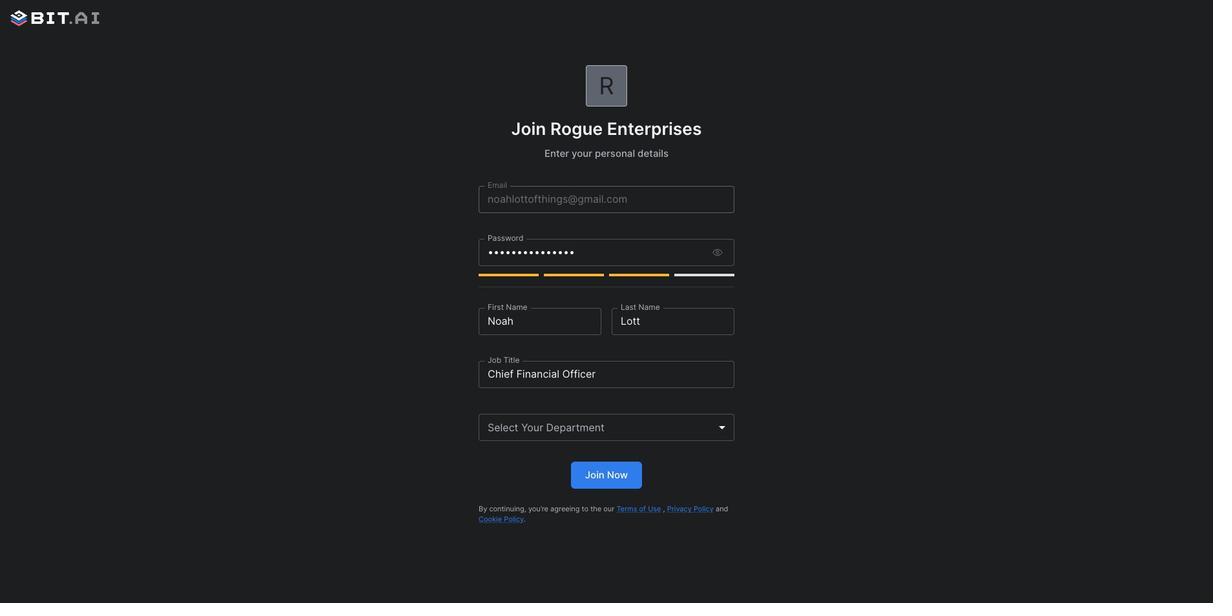 Task type: locate. For each thing, give the bounding box(es) containing it.
3 progress bar from the left
[[609, 274, 669, 277]]

join inside button
[[585, 469, 605, 481]]

policy down continuing,
[[504, 515, 524, 524]]

our
[[604, 505, 615, 514]]

join rogue enterprises
[[511, 118, 702, 139]]

1 horizontal spatial name
[[639, 302, 660, 312]]

details
[[638, 147, 669, 160]]

1 name from the left
[[506, 302, 528, 312]]

terms of use link
[[617, 505, 661, 514]]

2 progress bar from the left
[[544, 274, 604, 277]]

you're
[[528, 505, 549, 514]]

0 vertical spatial join
[[511, 118, 546, 139]]

1 horizontal spatial join
[[585, 469, 605, 481]]

1 vertical spatial join
[[585, 469, 605, 481]]

enter
[[545, 147, 569, 160]]

None field
[[479, 414, 735, 441]]

progress bar up first name
[[479, 274, 539, 277]]

progress bar up last name text field
[[675, 274, 735, 277]]

policy
[[694, 505, 714, 514], [504, 515, 524, 524]]

privacy policy link
[[667, 505, 714, 514]]

name
[[506, 302, 528, 312], [639, 302, 660, 312]]

1 horizontal spatial policy
[[694, 505, 714, 514]]

progress bar up the last name
[[609, 274, 669, 277]]

join now button
[[571, 462, 642, 489]]

the
[[591, 505, 602, 514]]

Password password field
[[479, 239, 705, 266]]

0 horizontal spatial join
[[511, 118, 546, 139]]

0 vertical spatial policy
[[694, 505, 714, 514]]

by continuing, you're agreeing to the our terms of use , privacy policy and cookie policy .
[[479, 505, 728, 524]]

progress bar
[[479, 274, 539, 277], [544, 274, 604, 277], [609, 274, 669, 277], [675, 274, 735, 277]]

progress bar down 'password' password field
[[544, 274, 604, 277]]

of
[[639, 505, 646, 514]]

join
[[511, 118, 546, 139], [585, 469, 605, 481]]

join now
[[585, 469, 628, 481]]

0 horizontal spatial name
[[506, 302, 528, 312]]

last name
[[621, 302, 660, 312]]

join for join now
[[585, 469, 605, 481]]

2 name from the left
[[639, 302, 660, 312]]

Last Name text field
[[612, 308, 735, 335]]

job
[[488, 355, 501, 365]]

join left now
[[585, 469, 605, 481]]

name right first at the left of page
[[506, 302, 528, 312]]

join up enter
[[511, 118, 546, 139]]

name for first name
[[506, 302, 528, 312]]

policy left the "and"
[[694, 505, 714, 514]]

and
[[716, 505, 728, 514]]

0 horizontal spatial policy
[[504, 515, 524, 524]]

first name
[[488, 302, 528, 312]]

enterprises
[[607, 118, 702, 139]]

name right 'last'
[[639, 302, 660, 312]]

cookie
[[479, 515, 502, 524]]

join for join rogue enterprises
[[511, 118, 546, 139]]



Task type: describe. For each thing, give the bounding box(es) containing it.
personal
[[595, 147, 635, 160]]

enter your personal details
[[545, 147, 669, 160]]

First Name text field
[[479, 308, 602, 335]]

1 vertical spatial policy
[[504, 515, 524, 524]]

title
[[504, 355, 520, 365]]

Job Title text field
[[479, 361, 735, 388]]

cookie policy link
[[479, 515, 524, 524]]

password
[[488, 233, 524, 243]]

name for last name
[[639, 302, 660, 312]]

agreeing
[[551, 505, 580, 514]]

job title
[[488, 355, 520, 365]]

Email text field
[[479, 186, 735, 213]]

terms
[[617, 505, 637, 514]]

now
[[607, 469, 628, 481]]

privacy
[[667, 505, 692, 514]]

4 progress bar from the left
[[675, 274, 735, 277]]

continuing,
[[489, 505, 526, 514]]

r
[[599, 71, 614, 100]]

,
[[663, 505, 665, 514]]

rogue
[[550, 118, 603, 139]]

.
[[524, 515, 526, 524]]

to
[[582, 505, 589, 514]]

1 progress bar from the left
[[479, 274, 539, 277]]

last
[[621, 302, 637, 312]]

by
[[479, 505, 487, 514]]

email
[[488, 180, 507, 190]]

first
[[488, 302, 504, 312]]

your
[[572, 147, 592, 160]]

use
[[648, 505, 661, 514]]



Task type: vqa. For each thing, say whether or not it's contained in the screenshot.
BLITZ
no



